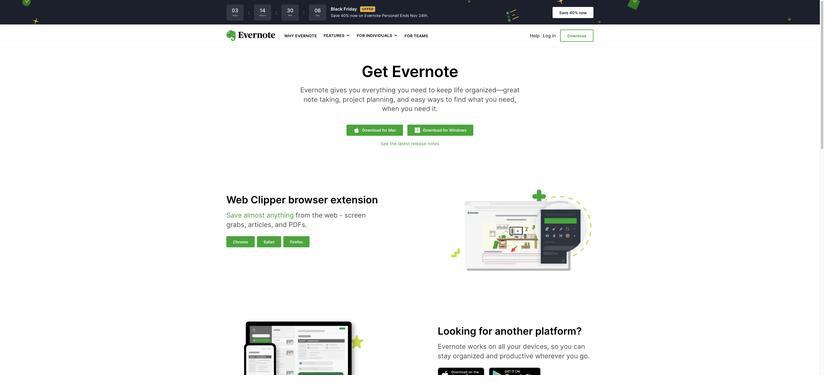 Task type: vqa. For each thing, say whether or not it's contained in the screenshot.
06
yes



Task type: locate. For each thing, give the bounding box(es) containing it.
1 horizontal spatial on
[[489, 343, 497, 351]]

you
[[349, 86, 360, 94], [398, 86, 409, 94], [486, 95, 497, 103], [401, 105, 413, 113], [561, 343, 572, 351], [567, 352, 578, 360]]

0 horizontal spatial download
[[362, 128, 381, 132]]

save up download "link"
[[560, 10, 569, 15]]

for left individuals
[[357, 33, 365, 38]]

the left web
[[312, 211, 323, 219]]

download right in
[[568, 33, 587, 38]]

1 horizontal spatial for
[[405, 33, 413, 38]]

on inside the evernote works on all your devices, so you can stay organized and productive wherever you go.
[[489, 343, 497, 351]]

friday
[[344, 6, 357, 12]]

the inside from the web - screen grabs, articles, and pdfs.
[[312, 211, 323, 219]]

web
[[325, 211, 338, 219]]

evernote up keep
[[392, 62, 459, 81]]

stay
[[438, 352, 451, 360]]

download for download
[[568, 33, 587, 38]]

1 vertical spatial to
[[446, 95, 452, 103]]

the inside see the latest release notes link
[[390, 141, 397, 146]]

devices,
[[523, 343, 549, 351]]

need down easy
[[415, 105, 430, 113]]

what
[[468, 95, 484, 103]]

for for for individuals
[[357, 33, 365, 38]]

save 40% now
[[560, 10, 587, 15]]

1 horizontal spatial :
[[276, 9, 277, 15]]

log
[[543, 33, 551, 38]]

save
[[560, 10, 569, 15], [331, 13, 340, 18], [227, 211, 242, 219]]

download link
[[561, 29, 594, 42]]

save down black
[[331, 13, 340, 18]]

safari link
[[257, 236, 281, 247]]

get evernote
[[362, 62, 459, 81]]

2 horizontal spatial for
[[479, 325, 493, 337]]

now down friday
[[350, 13, 358, 18]]

release
[[411, 141, 427, 146]]

to up ways
[[429, 86, 435, 94]]

for left windows
[[443, 128, 448, 132]]

save up grabs,
[[227, 211, 242, 219]]

black
[[331, 6, 343, 12]]

project
[[343, 95, 365, 103]]

nov
[[411, 13, 418, 18]]

1 horizontal spatial the
[[390, 141, 397, 146]]

min
[[288, 14, 292, 17]]

0 vertical spatial the
[[390, 141, 397, 146]]

organized—great
[[466, 86, 520, 94]]

1 horizontal spatial for
[[443, 128, 448, 132]]

works
[[468, 343, 487, 351]]

firefox
[[290, 240, 303, 244]]

save for save 40% now on evernote personal! ends nov 24th.
[[331, 13, 340, 18]]

evernote
[[365, 13, 381, 18], [295, 33, 317, 38], [392, 62, 459, 81], [301, 86, 329, 94], [438, 343, 466, 351]]

save 40% now link
[[553, 7, 594, 18]]

1 horizontal spatial 40%
[[570, 10, 578, 15]]

for individuals button
[[357, 33, 398, 38]]

now for save 40% now on evernote personal! ends nov 24th.
[[350, 13, 358, 18]]

log in
[[543, 33, 556, 38]]

0 horizontal spatial for
[[357, 33, 365, 38]]

firefox link
[[284, 236, 310, 247]]

see the latest release notes
[[381, 141, 440, 146]]

40% for save 40% now
[[570, 10, 578, 15]]

when
[[382, 105, 399, 113]]

for teams link
[[405, 33, 428, 38]]

web
[[227, 194, 248, 206]]

0 horizontal spatial to
[[429, 86, 435, 94]]

pdfs.
[[289, 221, 307, 229]]

2 horizontal spatial and
[[486, 352, 498, 360]]

0 horizontal spatial 40%
[[341, 13, 349, 18]]

2 : from the left
[[276, 9, 277, 15]]

the for from
[[312, 211, 323, 219]]

to down keep
[[446, 95, 452, 103]]

all
[[499, 343, 506, 351]]

on left all at the right bottom of page
[[489, 343, 497, 351]]

0 horizontal spatial save
[[227, 211, 242, 219]]

and down works in the right bottom of the page
[[486, 352, 498, 360]]

evernote up note at the left
[[301, 86, 329, 94]]

0 horizontal spatial :
[[248, 9, 250, 15]]

40% down black friday
[[341, 13, 349, 18]]

evernote up stay
[[438, 343, 466, 351]]

browser
[[288, 194, 328, 206]]

it.
[[432, 105, 438, 113]]

: left 06 sec
[[303, 9, 305, 15]]

for
[[382, 128, 388, 132], [443, 128, 448, 132], [479, 325, 493, 337]]

on down offer
[[359, 13, 364, 18]]

download up notes
[[423, 128, 442, 132]]

0 horizontal spatial and
[[275, 221, 287, 229]]

for left teams
[[405, 33, 413, 38]]

see the latest release notes link
[[227, 140, 594, 147]]

in
[[552, 33, 556, 38]]

now for save 40% now
[[579, 10, 587, 15]]

1 vertical spatial on
[[489, 343, 497, 351]]

0 horizontal spatial now
[[350, 13, 358, 18]]

1 horizontal spatial now
[[579, 10, 587, 15]]

from the web - screen grabs, articles, and pdfs.
[[227, 211, 366, 229]]

and left easy
[[397, 95, 409, 103]]

save for save almost anything
[[227, 211, 242, 219]]

platform?
[[536, 325, 582, 337]]

you down can
[[567, 352, 578, 360]]

0 vertical spatial on
[[359, 13, 364, 18]]

on
[[359, 13, 364, 18], [489, 343, 497, 351]]

0 horizontal spatial for
[[382, 128, 388, 132]]

0 horizontal spatial the
[[312, 211, 323, 219]]

for left mac
[[382, 128, 388, 132]]

and down anything at the bottom
[[275, 221, 287, 229]]

the
[[390, 141, 397, 146], [312, 211, 323, 219]]

1 : from the left
[[248, 9, 250, 15]]

your
[[507, 343, 521, 351]]

1 horizontal spatial save
[[331, 13, 340, 18]]

0 vertical spatial and
[[397, 95, 409, 103]]

for up works in the right bottom of the page
[[479, 325, 493, 337]]

2 horizontal spatial :
[[303, 9, 305, 15]]

and inside the evernote works on all your devices, so you can stay organized and productive wherever you go.
[[486, 352, 498, 360]]

2 vertical spatial and
[[486, 352, 498, 360]]

1 horizontal spatial download
[[423, 128, 442, 132]]

: left 30 min
[[276, 9, 277, 15]]

1 horizontal spatial and
[[397, 95, 409, 103]]

:
[[248, 9, 250, 15], [276, 9, 277, 15], [303, 9, 305, 15]]

can
[[574, 343, 585, 351]]

chrome link
[[227, 236, 255, 247]]

help link
[[530, 33, 540, 38]]

24th.
[[419, 13, 429, 18]]

clipper
[[251, 194, 286, 206]]

planning,
[[367, 95, 396, 103]]

anything
[[267, 211, 294, 219]]

download for download for windows
[[423, 128, 442, 132]]

1 vertical spatial the
[[312, 211, 323, 219]]

for inside button
[[357, 33, 365, 38]]

2 horizontal spatial download
[[568, 33, 587, 38]]

life
[[454, 86, 464, 94]]

and
[[397, 95, 409, 103], [275, 221, 287, 229], [486, 352, 498, 360]]

the right see
[[390, 141, 397, 146]]

40%
[[570, 10, 578, 15], [341, 13, 349, 18]]

0 vertical spatial to
[[429, 86, 435, 94]]

download
[[568, 33, 587, 38], [362, 128, 381, 132], [423, 128, 442, 132]]

now
[[579, 10, 587, 15], [350, 13, 358, 18]]

now up download "link"
[[579, 10, 587, 15]]

40% up download "link"
[[570, 10, 578, 15]]

for for another
[[479, 325, 493, 337]]

2 horizontal spatial save
[[560, 10, 569, 15]]

: left 14 hours
[[248, 9, 250, 15]]

note
[[304, 95, 318, 103]]

1 vertical spatial and
[[275, 221, 287, 229]]

safari
[[264, 240, 275, 244]]

40% for save 40% now on evernote personal! ends nov 24th.
[[341, 13, 349, 18]]

download up see
[[362, 128, 381, 132]]

ways
[[428, 95, 444, 103]]

you up project
[[349, 86, 360, 94]]

need up easy
[[411, 86, 427, 94]]

grabs,
[[227, 221, 246, 229]]

download inside "link"
[[568, 33, 587, 38]]

for for windows
[[443, 128, 448, 132]]

download for mac link
[[347, 125, 403, 136]]

looking for another platform?
[[438, 325, 582, 337]]

1 vertical spatial need
[[415, 105, 430, 113]]



Task type: describe. For each thing, give the bounding box(es) containing it.
windows
[[449, 128, 467, 132]]

personal!
[[382, 13, 399, 18]]

so
[[551, 343, 559, 351]]

1 horizontal spatial to
[[446, 95, 452, 103]]

why evernote
[[284, 33, 317, 38]]

need,
[[499, 95, 517, 103]]

features button
[[324, 33, 350, 38]]

14 hours
[[260, 8, 266, 17]]

download for mac
[[362, 128, 397, 132]]

looking
[[438, 325, 477, 337]]

hours
[[260, 14, 266, 17]]

latest
[[398, 141, 410, 146]]

save almost anything
[[227, 211, 294, 219]]

easy
[[411, 95, 426, 103]]

you down get evernote
[[398, 86, 409, 94]]

evernote works on all your devices, so you can stay organized and productive wherever you go.
[[438, 343, 590, 360]]

03 days
[[232, 8, 238, 17]]

evernote gives you everything you need to keep life organized—great note taking, project planning, and easy ways to find what you need, when you need it.
[[301, 86, 520, 113]]

everything
[[362, 86, 396, 94]]

log in link
[[543, 33, 556, 38]]

save 40% now on evernote personal! ends nov 24th.
[[331, 13, 429, 18]]

productive
[[500, 352, 534, 360]]

06
[[315, 8, 321, 13]]

ends
[[400, 13, 409, 18]]

you down easy
[[401, 105, 413, 113]]

see
[[381, 141, 389, 146]]

web clipper browser extension
[[227, 194, 378, 206]]

evernote logo image
[[227, 30, 276, 41]]

notes
[[428, 141, 440, 146]]

features
[[324, 33, 345, 38]]

taking,
[[320, 95, 341, 103]]

sec
[[316, 14, 320, 17]]

-
[[340, 211, 343, 219]]

screen
[[345, 211, 366, 219]]

3 : from the left
[[303, 9, 305, 15]]

organized
[[453, 352, 484, 360]]

go.
[[580, 352, 590, 360]]

wherever
[[536, 352, 565, 360]]

find
[[454, 95, 466, 103]]

and inside from the web - screen grabs, articles, and pdfs.
[[275, 221, 287, 229]]

evernote web-clipper image
[[449, 183, 594, 280]]

the for see
[[390, 141, 397, 146]]

evernote inside the evernote works on all your devices, so you can stay organized and productive wherever you go.
[[438, 343, 466, 351]]

mac
[[389, 128, 397, 132]]

save almost anything link
[[227, 211, 294, 219]]

black friday
[[331, 6, 357, 12]]

individuals
[[366, 33, 393, 38]]

you down organized—great
[[486, 95, 497, 103]]

download for download for mac
[[362, 128, 381, 132]]

extension
[[331, 194, 378, 206]]

for for mac
[[382, 128, 388, 132]]

evernote right why
[[295, 33, 317, 38]]

0 horizontal spatial on
[[359, 13, 364, 18]]

evernote down offer
[[365, 13, 381, 18]]

gives
[[331, 86, 347, 94]]

get
[[362, 62, 388, 81]]

for for for teams
[[405, 33, 413, 38]]

days
[[233, 14, 238, 17]]

teams
[[414, 33, 428, 38]]

06 sec
[[315, 8, 321, 17]]

why
[[284, 33, 294, 38]]

you right so
[[561, 343, 572, 351]]

articles,
[[248, 221, 273, 229]]

download for windows
[[423, 128, 467, 132]]

and inside the evernote gives you everything you need to keep life organized—great note taking, project planning, and easy ways to find what you need, when you need it.
[[397, 95, 409, 103]]

chrome
[[233, 240, 248, 244]]

download for windows link
[[408, 125, 474, 136]]

evernote multiple platform illustration image
[[227, 316, 371, 375]]

save for save 40% now
[[560, 10, 569, 15]]

why evernote link
[[284, 33, 317, 38]]

almost
[[244, 211, 265, 219]]

another
[[495, 325, 533, 337]]

keep
[[437, 86, 452, 94]]

0 vertical spatial need
[[411, 86, 427, 94]]

30 min
[[287, 8, 294, 17]]

14
[[260, 8, 266, 13]]

evernote inside the evernote gives you everything you need to keep life organized—great note taking, project planning, and easy ways to find what you need, when you need it.
[[301, 86, 329, 94]]

03
[[232, 8, 238, 13]]

30
[[287, 8, 294, 13]]

offer
[[362, 7, 374, 11]]

for individuals
[[357, 33, 393, 38]]

help
[[530, 33, 540, 38]]

from
[[296, 211, 310, 219]]



